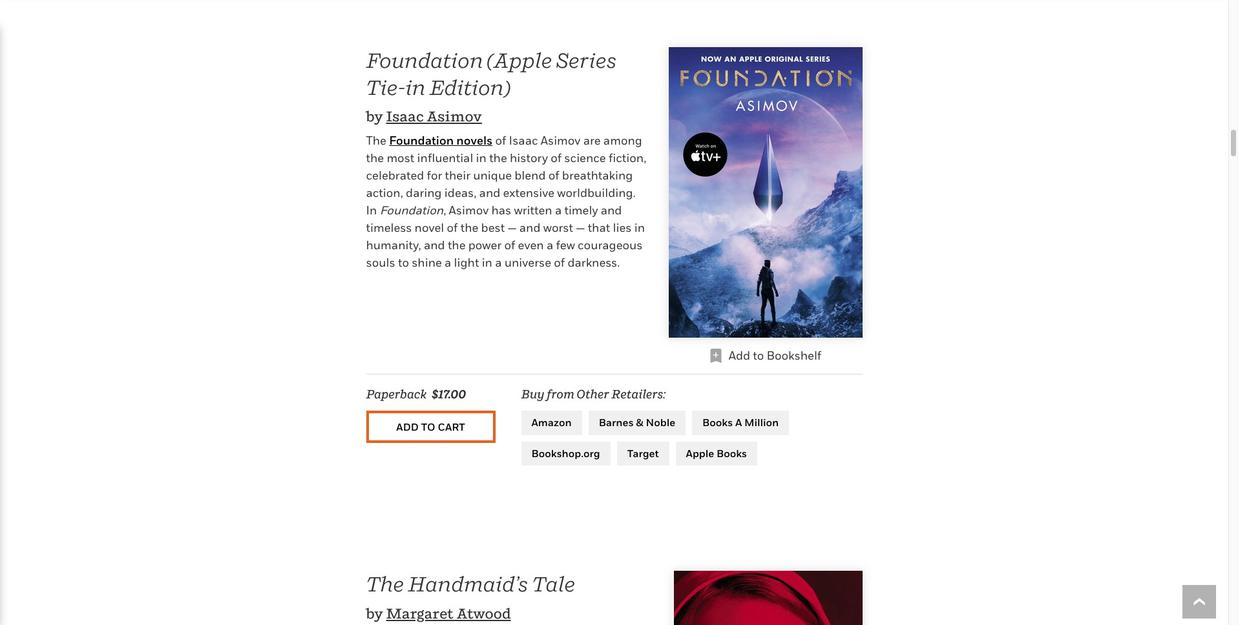 Task type: locate. For each thing, give the bounding box(es) containing it.
0 horizontal spatial isaac
[[386, 108, 424, 125]]

the foundation novels
[[366, 134, 493, 147]]

paperback
[[366, 388, 427, 401]]

2 horizontal spatial to
[[753, 349, 764, 363]]

timeless
[[366, 221, 412, 234]]

bookshop.org link
[[521, 442, 611, 466]]

add inside button
[[397, 421, 419, 434]]

the up power
[[461, 221, 479, 234]]

1 vertical spatial books
[[717, 447, 747, 460]]

1 vertical spatial by
[[366, 606, 383, 622]]

in down novels
[[476, 151, 487, 165]]

0 vertical spatial asimov
[[427, 108, 482, 125]]

to inside ", asimov has written a timely and timeless novel of the best — and worst — that lies in humanity, and the power of even a few courageous souls to shine a light in a universe of darkness."
[[398, 256, 409, 269]]

isaac inside of isaac asimov are among the most influential in the history of science fiction, celebrated for their unique blend of breathtaking action, daring ideas, and extensive worldbuilding. in
[[509, 134, 538, 147]]

of right novel
[[447, 221, 458, 234]]

add left bookshelf
[[729, 349, 751, 363]]

unique
[[473, 168, 512, 182]]

2 vertical spatial foundation
[[380, 203, 444, 217]]

of right novels
[[496, 134, 507, 147]]

foundation for foundation
[[380, 203, 444, 217]]

2 by from the top
[[366, 606, 383, 622]]

by down tie-
[[366, 108, 383, 125]]

2 vertical spatial to
[[421, 421, 436, 434]]

target link
[[617, 442, 670, 466]]

the for the handmaid's tale
[[366, 572, 404, 597]]

to
[[398, 256, 409, 269], [753, 349, 764, 363], [421, 421, 436, 434]]

0 vertical spatial isaac
[[386, 108, 424, 125]]

the handmaid's tale link
[[366, 572, 576, 597]]

foundation down by isaac asimov
[[389, 134, 454, 147]]

asimov down ideas,
[[449, 203, 489, 217]]

and down novel
[[424, 238, 445, 252]]

target
[[628, 447, 659, 460]]

add for add to bookshelf
[[729, 349, 751, 363]]

novels
[[457, 134, 493, 147]]

to down humanity,
[[398, 256, 409, 269]]

humanity,
[[366, 238, 421, 252]]

1 horizontal spatial add
[[729, 349, 751, 363]]

books a million link
[[693, 411, 790, 436]]

1 vertical spatial the
[[366, 572, 404, 597]]

—
[[508, 221, 517, 234], [576, 221, 585, 234]]

in up by isaac asimov
[[406, 75, 426, 99]]

&
[[636, 416, 644, 429]]

0 vertical spatial the
[[366, 134, 387, 147]]

foundation up tie-
[[366, 48, 483, 72]]

the
[[366, 151, 384, 165], [490, 151, 507, 165], [461, 221, 479, 234], [448, 238, 466, 252]]

the up margaret
[[366, 572, 404, 597]]

asimov inside of isaac asimov are among the most influential in the history of science fiction, celebrated for their unique blend of breathtaking action, daring ideas, and extensive worldbuilding. in
[[541, 134, 581, 147]]

and up lies
[[601, 203, 622, 217]]

— down timely
[[576, 221, 585, 234]]

daring
[[406, 186, 442, 199]]

buy from other retailers:
[[521, 388, 666, 401]]

to inside button
[[421, 421, 436, 434]]

handmaid's
[[408, 572, 528, 597]]

1 vertical spatial asimov
[[541, 134, 581, 147]]

edition)
[[430, 75, 511, 99]]

by for the handmaid's tale
[[366, 606, 383, 622]]

in
[[406, 75, 426, 99], [476, 151, 487, 165], [635, 221, 645, 234], [482, 256, 493, 269]]

that
[[588, 221, 611, 234]]

best
[[481, 221, 505, 234]]

retailers:
[[612, 388, 666, 401]]

in
[[366, 203, 377, 217]]

breathtaking
[[562, 168, 633, 182]]

1 vertical spatial add
[[397, 421, 419, 434]]

for
[[427, 168, 442, 182]]

a down power
[[495, 256, 502, 269]]

tale
[[532, 572, 576, 597]]

to left cart
[[421, 421, 436, 434]]

margaret
[[386, 606, 454, 622]]

1 horizontal spatial —
[[576, 221, 585, 234]]

isaac for of
[[509, 134, 538, 147]]

to for add to cart
[[421, 421, 436, 434]]

0 horizontal spatial —
[[508, 221, 517, 234]]

fiction,
[[609, 151, 647, 165]]

1 horizontal spatial to
[[421, 421, 436, 434]]

tie-
[[366, 75, 406, 99]]

add
[[729, 349, 751, 363], [397, 421, 419, 434]]

books
[[703, 416, 733, 429], [717, 447, 747, 460]]

their
[[445, 168, 471, 182]]

cart
[[438, 421, 465, 434]]

0 horizontal spatial to
[[398, 256, 409, 269]]

ideas,
[[445, 186, 477, 199]]

0 vertical spatial add
[[729, 349, 751, 363]]

and
[[479, 186, 501, 199], [601, 203, 622, 217], [520, 221, 541, 234], [424, 238, 445, 252]]

asimov up foundation novels link
[[427, 108, 482, 125]]

extensive
[[503, 186, 555, 199]]

(apple
[[487, 48, 552, 72]]

isaac up history on the left top of page
[[509, 134, 538, 147]]

in down power
[[482, 256, 493, 269]]

0 vertical spatial by
[[366, 108, 383, 125]]

asimov
[[427, 108, 482, 125], [541, 134, 581, 147], [449, 203, 489, 217]]

the up light
[[448, 238, 466, 252]]

blend
[[515, 168, 546, 182]]

timely
[[565, 203, 598, 217]]

by
[[366, 108, 383, 125], [366, 606, 383, 622]]

million
[[745, 416, 779, 429]]

1 — from the left
[[508, 221, 517, 234]]

add to cart button
[[366, 411, 496, 444]]

0 vertical spatial foundation
[[366, 48, 483, 72]]

and down unique
[[479, 186, 501, 199]]

to for add to bookshelf
[[753, 349, 764, 363]]

to left bookshelf
[[753, 349, 764, 363]]

foundation inside foundation (apple series tie-in edition)
[[366, 48, 483, 72]]

isaac
[[386, 108, 424, 125], [509, 134, 538, 147]]

few
[[556, 238, 575, 252]]

2 the from the top
[[366, 572, 404, 597]]

the for the foundation novels
[[366, 134, 387, 147]]

a
[[736, 416, 742, 429]]

isaac up the foundation novels
[[386, 108, 424, 125]]

the up celebrated
[[366, 134, 387, 147]]

by left margaret
[[366, 606, 383, 622]]

0 horizontal spatial add
[[397, 421, 419, 434]]

books down books a million link
[[717, 447, 747, 460]]

of right blend
[[549, 168, 560, 182]]

atwood
[[457, 606, 511, 622]]

0 vertical spatial to
[[398, 256, 409, 269]]

foundation down the daring
[[380, 203, 444, 217]]

from
[[547, 388, 575, 401]]

asimov up the science
[[541, 134, 581, 147]]

1 by from the top
[[366, 108, 383, 125]]

a up "worst"
[[555, 203, 562, 217]]

1 horizontal spatial isaac
[[509, 134, 538, 147]]

the
[[366, 134, 387, 147], [366, 572, 404, 597]]

— right 'best'
[[508, 221, 517, 234]]

2 vertical spatial asimov
[[449, 203, 489, 217]]

1 the from the top
[[366, 134, 387, 147]]

add down "paperback $17.00"
[[397, 421, 419, 434]]

of down few on the left top of page
[[554, 256, 565, 269]]

amazon
[[532, 416, 572, 429]]

add for add to cart
[[397, 421, 419, 434]]

asimov for by
[[427, 108, 482, 125]]

1 vertical spatial isaac
[[509, 134, 538, 147]]

books left a
[[703, 416, 733, 429]]

isaac asimov link
[[386, 108, 482, 125]]

asimov for of
[[541, 134, 581, 147]]

1 vertical spatial to
[[753, 349, 764, 363]]

by isaac asimov
[[366, 108, 482, 125]]

of
[[496, 134, 507, 147], [551, 151, 562, 165], [549, 168, 560, 182], [447, 221, 458, 234], [505, 238, 516, 252], [554, 256, 565, 269]]



Task type: describe. For each thing, give the bounding box(es) containing it.
bookshelf
[[767, 349, 822, 363]]

celebrated
[[366, 168, 424, 182]]

the handmaid's tale (movie tie-in) book cover picture image
[[674, 572, 863, 626]]

buy
[[521, 388, 545, 401]]

of right history on the left top of page
[[551, 151, 562, 165]]

foundation for foundation (apple series tie-in edition)
[[366, 48, 483, 72]]

worldbuilding.
[[558, 186, 636, 199]]

,
[[444, 203, 446, 217]]

the left the most
[[366, 151, 384, 165]]

asimov inside ", asimov has written a timely and timeless novel of the best — and worst — that lies in humanity, and the power of even a few courageous souls to shine a light in a universe of darkness."
[[449, 203, 489, 217]]

in inside foundation (apple series tie-in edition)
[[406, 75, 426, 99]]

are
[[584, 134, 601, 147]]

, asimov has written a timely and timeless novel of the best — and worst — that lies in humanity, and the power of even a few courageous souls to shine a light in a universe of darkness.
[[366, 203, 645, 269]]

isaac for by
[[386, 108, 424, 125]]

the handmaid's tale
[[366, 572, 576, 597]]

2 — from the left
[[576, 221, 585, 234]]

apple books link
[[676, 442, 758, 466]]

in inside of isaac asimov are among the most influential in the history of science fiction, celebrated for their unique blend of breathtaking action, daring ideas, and extensive worldbuilding. in
[[476, 151, 487, 165]]

bookshop.org
[[532, 447, 600, 460]]

darkness.
[[568, 256, 620, 269]]

1 vertical spatial foundation
[[389, 134, 454, 147]]

amazon link
[[521, 411, 582, 436]]

even
[[518, 238, 544, 252]]

by margaret atwood
[[366, 606, 511, 622]]

and inside of isaac asimov are among the most influential in the history of science fiction, celebrated for their unique blend of breathtaking action, daring ideas, and extensive worldbuilding. in
[[479, 186, 501, 199]]

written
[[514, 203, 553, 217]]

souls
[[366, 256, 396, 269]]

$17.00
[[432, 388, 466, 401]]

barnes & noble link
[[589, 411, 686, 436]]

power
[[469, 238, 502, 252]]

the up unique
[[490, 151, 507, 165]]

margaret atwood link
[[386, 606, 511, 622]]

shine
[[412, 256, 442, 269]]

has
[[492, 203, 512, 217]]

among
[[604, 134, 643, 147]]

universe
[[505, 256, 552, 269]]

courageous
[[578, 238, 643, 252]]

and up even
[[520, 221, 541, 234]]

foundation (apple series tie-in edition)
[[366, 48, 617, 99]]

apple
[[686, 447, 715, 460]]

worst
[[544, 221, 574, 234]]

barnes
[[599, 416, 634, 429]]

noble
[[646, 416, 676, 429]]

history
[[510, 151, 548, 165]]

add to cart
[[397, 421, 465, 434]]

science
[[565, 151, 606, 165]]

by for foundation (apple series tie-in edition)
[[366, 108, 383, 125]]

apple books
[[686, 447, 747, 460]]

light
[[454, 256, 479, 269]]

in right lies
[[635, 221, 645, 234]]

foundation novels link
[[389, 134, 493, 147]]

most
[[387, 151, 415, 165]]

foundation (apple series tie-in edition) book cover picture image
[[669, 47, 863, 338]]

other
[[577, 388, 610, 401]]

a left few on the left top of page
[[547, 238, 554, 252]]

0 vertical spatial books
[[703, 416, 733, 429]]

a left light
[[445, 256, 452, 269]]

influential
[[417, 151, 474, 165]]

action,
[[366, 186, 403, 199]]

add to bookshelf
[[729, 349, 822, 363]]

paperback $17.00
[[366, 388, 466, 401]]

series
[[556, 48, 617, 72]]

barnes & noble
[[599, 416, 676, 429]]

novel
[[415, 221, 444, 234]]

of left even
[[505, 238, 516, 252]]

of isaac asimov are among the most influential in the history of science fiction, celebrated for their unique blend of breathtaking action, daring ideas, and extensive worldbuilding. in
[[366, 134, 647, 217]]

books a million
[[703, 416, 779, 429]]

lies
[[613, 221, 632, 234]]

foundation (apple series tie-in edition) link
[[366, 48, 617, 99]]



Task type: vqa. For each thing, say whether or not it's contained in the screenshot.
ideas,
yes



